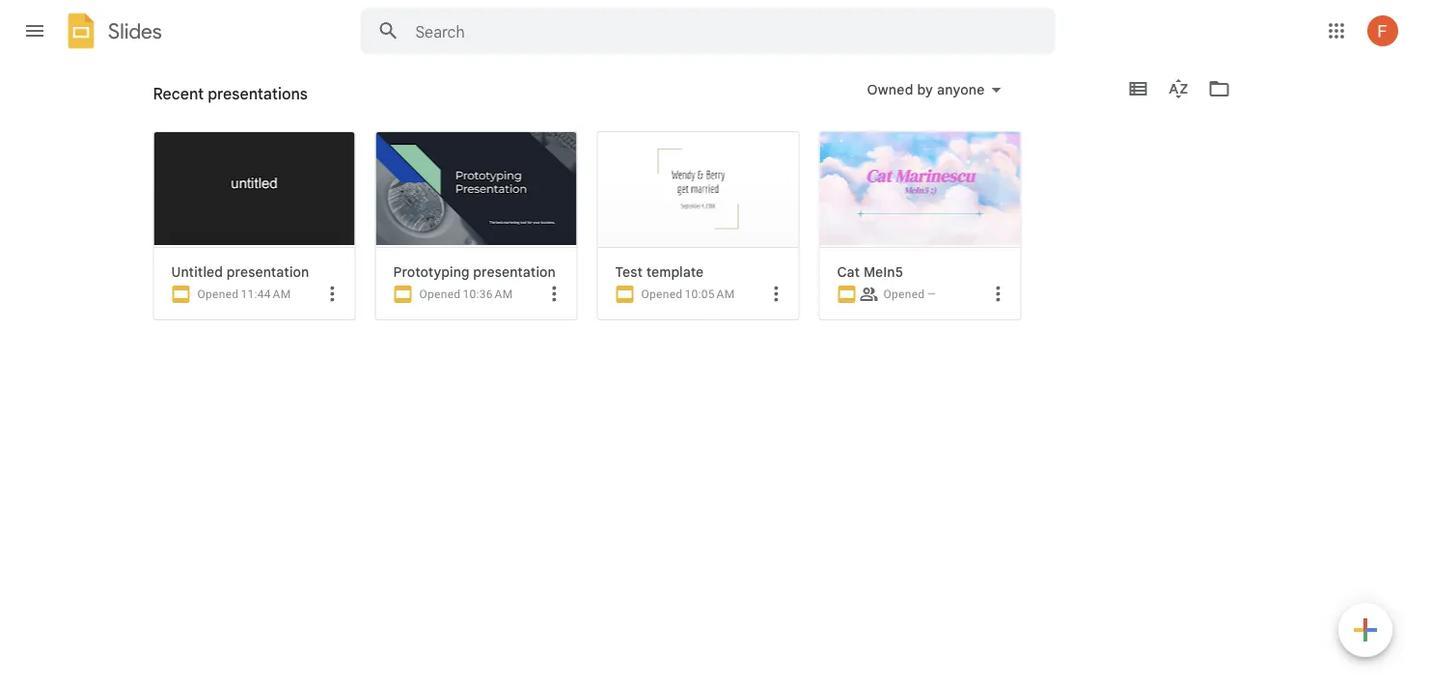 Task type: vqa. For each thing, say whether or not it's contained in the screenshot.
list
no



Task type: describe. For each thing, give the bounding box(es) containing it.
1 recent presentations from the top
[[153, 84, 308, 103]]

opened inside cat mein5 option
[[883, 288, 925, 301]]

presentation for untitled presentation
[[227, 263, 309, 280]]

2 recent from the top
[[153, 92, 197, 109]]

opened for untitled
[[197, 288, 239, 301]]

recent presentations list box
[[153, 0, 1263, 684]]

prototyping presentation option
[[375, 131, 578, 684]]

test template
[[615, 263, 704, 280]]

last opened by me 11:44 am element
[[241, 288, 291, 301]]

2 recent presentations from the top
[[153, 92, 288, 109]]

cat mein5
[[837, 263, 903, 280]]

untitled
[[171, 263, 223, 280]]

10:36 am
[[463, 288, 513, 301]]

—
[[927, 288, 936, 301]]

presentation for prototyping presentation
[[473, 263, 556, 280]]

anyone
[[937, 81, 985, 98]]

create new presentation image
[[1338, 603, 1392, 661]]

owned
[[867, 81, 913, 98]]

opened for test
[[641, 288, 683, 301]]

untitled presentation option
[[153, 131, 356, 684]]

11:44 am
[[241, 288, 291, 301]]



Task type: locate. For each thing, give the bounding box(es) containing it.
1 recent from the top
[[153, 84, 204, 103]]

opened 10:05 am
[[641, 288, 735, 301]]

never opened by me element
[[927, 288, 936, 301]]

test
[[615, 263, 643, 280]]

opened
[[197, 288, 239, 301], [419, 288, 461, 301], [641, 288, 683, 301], [883, 288, 925, 301]]

10:05 am
[[685, 288, 735, 301]]

opened inside the test template option
[[641, 288, 683, 301]]

cat mein5 option
[[809, 0, 1021, 684]]

test template option
[[597, 131, 799, 684]]

cat
[[837, 263, 860, 280]]

prototyping presentation
[[393, 263, 556, 280]]

opened down test template
[[641, 288, 683, 301]]

opened down prototyping
[[419, 288, 461, 301]]

opened inside untitled presentation option
[[197, 288, 239, 301]]

presentation inside prototyping presentation google slides element
[[473, 263, 556, 280]]

None search field
[[360, 8, 1055, 54]]

mein5
[[863, 263, 903, 280]]

opened inside prototyping presentation option
[[419, 288, 461, 301]]

1 opened from the left
[[197, 288, 239, 301]]

presentation inside untitled presentation google slides element
[[227, 263, 309, 280]]

recent inside recent presentations 'heading'
[[153, 84, 204, 103]]

Search bar text field
[[415, 22, 1007, 41]]

presentations inside 'heading'
[[208, 84, 308, 103]]

opened 11:44 am
[[197, 288, 291, 301]]

main menu image
[[23, 19, 46, 42]]

cat mein5 google slides element
[[837, 263, 1013, 281]]

presentation up last opened by me 11:44 am element
[[227, 263, 309, 280]]

test template google slides element
[[615, 263, 791, 281]]

presentation
[[227, 263, 309, 280], [473, 263, 556, 280]]

opened left "—"
[[883, 288, 925, 301]]

recent presentations heading
[[153, 62, 308, 124]]

2 opened from the left
[[419, 288, 461, 301]]

2 presentation from the left
[[473, 263, 556, 280]]

recent presentations
[[153, 84, 308, 103], [153, 92, 288, 109]]

1 presentation from the left
[[227, 263, 309, 280]]

opened down untitled
[[197, 288, 239, 301]]

last opened by me 10:05 am element
[[685, 288, 735, 301]]

presentation up 10:36 am
[[473, 263, 556, 280]]

owned by anyone
[[867, 81, 985, 98]]

3 opened from the left
[[641, 288, 683, 301]]

prototyping presentation google slides element
[[393, 263, 569, 281]]

untitled presentation google slides element
[[171, 263, 347, 281]]

by
[[917, 81, 933, 98]]

recent
[[153, 84, 204, 103], [153, 92, 197, 109]]

prototyping
[[393, 263, 470, 280]]

0 horizontal spatial presentation
[[227, 263, 309, 280]]

opened for prototyping
[[419, 288, 461, 301]]

opened 10:36 am
[[419, 288, 513, 301]]

slides link
[[62, 12, 162, 54]]

4 opened from the left
[[883, 288, 925, 301]]

opened —
[[883, 288, 936, 301]]

search image
[[369, 12, 408, 50]]

1 horizontal spatial presentation
[[473, 263, 556, 280]]

presentations
[[208, 84, 308, 103], [201, 92, 288, 109]]

owned by anyone button
[[854, 78, 1014, 101]]

template
[[646, 263, 704, 280]]

untitled presentation
[[171, 263, 309, 280]]

last opened by me 10:36 am element
[[463, 288, 513, 301]]

slides
[[108, 18, 162, 44]]



